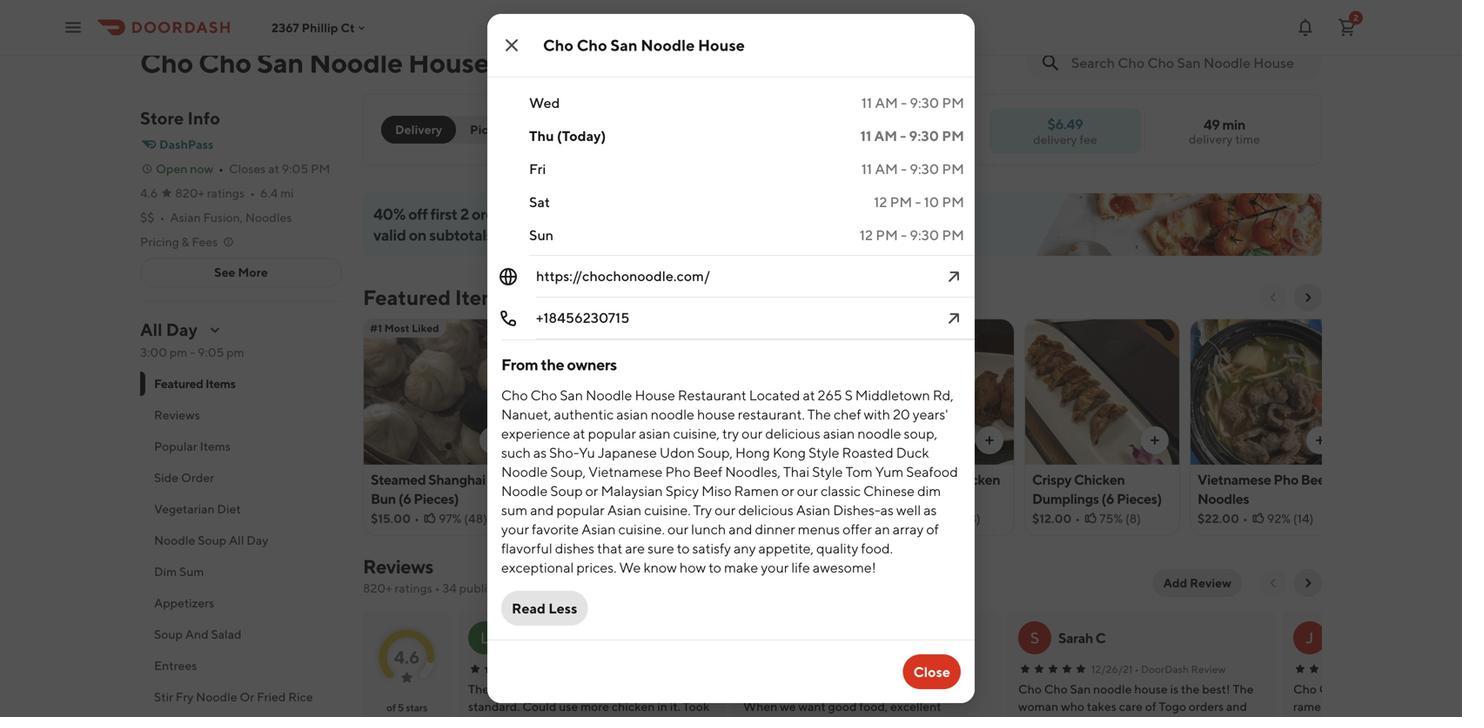 Task type: locate. For each thing, give the bounding box(es) containing it.
asian up &
[[170, 210, 201, 225]]

+18456230715
[[536, 309, 630, 326]]

and up favorite
[[530, 502, 554, 518]]

1 add item to cart image from the left
[[487, 433, 500, 447]]

0 horizontal spatial all
[[140, 319, 162, 340]]

1 or from the left
[[585, 483, 598, 499]]

1 off from the left
[[408, 205, 428, 223]]

2 horizontal spatial chicken
[[1074, 471, 1125, 488]]

dumplings
[[1032, 490, 1099, 507]]

0 vertical spatial 12
[[874, 194, 887, 210]]

most right #1
[[384, 322, 410, 334]]

1 horizontal spatial (6
[[909, 490, 922, 507]]

9:30 for wed
[[910, 94, 939, 111]]

or right general
[[585, 483, 598, 499]]

hong
[[735, 444, 770, 461]]

• inside reviews 820+ ratings • 34 public reviews
[[435, 581, 440, 595]]

featured
[[363, 285, 451, 310], [154, 376, 203, 391]]

0 horizontal spatial doordash
[[855, 663, 903, 675]]

1 horizontal spatial to
[[677, 540, 690, 557]]

1 horizontal spatial ratings
[[395, 581, 432, 595]]

0 horizontal spatial ratings
[[207, 186, 245, 200]]

9:05 for pm
[[282, 161, 308, 176]]

1 horizontal spatial 2
[[1353, 13, 1359, 23]]

1 vertical spatial noodle
[[858, 425, 901, 442]]

1 horizontal spatial house
[[635, 387, 675, 403]]

dialog containing cho cho san noodle house
[[487, 0, 975, 703]]

1 horizontal spatial $12.00
[[1032, 511, 1072, 526]]

spicy inside malaysian spicy miso ramen
[[765, 471, 799, 488]]

0 horizontal spatial chicken
[[620, 471, 671, 488]]

(today)
[[557, 128, 606, 144]]

fry
[[176, 690, 194, 704]]

1 vertical spatial reviews
[[363, 555, 433, 578]]

0 horizontal spatial your
[[501, 521, 529, 537]]

1 c from the left
[[821, 630, 831, 646]]

double
[[867, 471, 912, 488]]

pm for wed
[[942, 94, 964, 111]]

liked for tso's
[[579, 322, 607, 334]]

sum
[[179, 564, 204, 579]]

c up 12/26/21
[[1096, 630, 1106, 646]]

we
[[619, 559, 641, 576]]

beef up '(14)' at the right
[[1301, 471, 1330, 488]]

2 or from the left
[[781, 483, 794, 499]]

noodle soup all day
[[154, 533, 268, 547]]

featured items
[[363, 285, 509, 310], [154, 376, 236, 391]]

with inside cho cho san noodle house restaurant located at 265 s middletown rd, nanuet, authentic asian noodle house restaurant. the chef with 20 years' experience at popular asian cuisine, try our delicious asian noodle soup, such as sho-yu japanese udon soup, hong kong style roasted duck noodle soup, vietnamese pho beef noodles, thai style tom yum seafood noodle soup or malaysian spicy miso ramen or our classic chinese dim sum and popular asian cuisine. try our delicious asian dishes-as well as your favorite asian cuisine. our lunch and dinner menus offer an array of flavorful dishes that are sure to satisfy any appetite, quality food. exceptional prices. we know how to make your life awesome!
[[864, 406, 890, 423]]

reviews inside button
[[154, 408, 200, 422]]

roasted
[[842, 444, 894, 461]]

miso inside cho cho san noodle house restaurant located at 265 s middletown rd, nanuet, authentic asian noodle house restaurant. the chef with 20 years' experience at popular asian cuisine, try our delicious asian noodle soup, such as sho-yu japanese udon soup, hong kong style roasted duck noodle soup, vietnamese pho beef noodles, thai style tom yum seafood noodle soup or malaysian spicy miso ramen or our classic chinese dim sum and popular asian cuisine. try our delicious asian dishes-as well as your favorite asian cuisine. our lunch and dinner menus offer an array of flavorful dishes that are sure to satisfy any appetite, quality food. exceptional prices. we know how to make your life awesome!
[[702, 483, 732, 499]]

dishes
[[555, 540, 594, 557]]

featured items up #1 most liked
[[363, 285, 509, 310]]

popular up favorite
[[557, 502, 605, 518]]

1 horizontal spatial soup,
[[697, 444, 733, 461]]

0 vertical spatial delicious
[[765, 425, 821, 442]]

1 horizontal spatial soup
[[198, 533, 226, 547]]

#1 most liked
[[370, 322, 439, 334]]

review inside button
[[1190, 576, 1232, 590]]

add item to cart image left such
[[487, 433, 500, 447]]

vietnamese pho beef noodles image
[[1191, 319, 1345, 465]]

5 add item to cart image from the left
[[1313, 433, 1327, 447]]

house
[[697, 406, 735, 423]]

add item to cart image left cuisine,
[[652, 433, 666, 447]]

sarah up 12/26/21
[[1058, 630, 1093, 646]]

ratings up fusion,
[[207, 186, 245, 200]]

click item image
[[943, 266, 964, 287]]

3 pieces) from the left
[[1117, 490, 1162, 507]]

2 items, open order cart image
[[1337, 17, 1358, 38]]

0 horizontal spatial sarah
[[783, 630, 818, 646]]

$22.00 up satisfy
[[701, 511, 743, 526]]

Pickup radio
[[446, 116, 523, 144]]

11 am - 9:30 pm for tue
[[861, 61, 964, 78]]

asian down general tso's chicken
[[607, 502, 642, 518]]

of inside cho cho san noodle house restaurant located at 265 s middletown rd, nanuet, authentic asian noodle house restaurant. the chef with 20 years' experience at popular asian cuisine, try our delicious asian noodle soup, such as sho-yu japanese udon soup, hong kong style roasted duck noodle soup, vietnamese pho beef noodles, thai style tom yum seafood noodle soup or malaysian spicy miso ramen or our classic chinese dim sum and popular asian cuisine. try our delicious asian dishes-as well as your favorite asian cuisine. our lunch and dinner menus offer an array of flavorful dishes that are sure to satisfy any appetite, quality food. exceptional prices. we know how to make your life awesome!
[[926, 521, 939, 537]]

• doordash order
[[849, 663, 934, 675]]

or
[[240, 690, 254, 704]]

2 (6 from the left
[[909, 490, 922, 507]]

Delivery radio
[[381, 116, 456, 144]]

sarah c down life
[[783, 630, 831, 646]]

0 horizontal spatial noodles
[[245, 210, 292, 225]]

soup down vegetarian diet
[[198, 533, 226, 547]]

1 vertical spatial all
[[229, 533, 244, 547]]

off up on
[[408, 205, 428, 223]]

1 horizontal spatial noodles
[[1198, 490, 1249, 507]]

1 vertical spatial of
[[386, 701, 396, 714]]

1 pieces) from the left
[[414, 490, 459, 507]]

doordash for sarah c
[[855, 663, 903, 675]]

classic
[[821, 483, 861, 499]]

0 vertical spatial items
[[455, 285, 509, 310]]

0 vertical spatial to
[[539, 205, 554, 223]]

$6.49 delivery fee
[[1033, 116, 1097, 147]]

liked for shanghai
[[412, 322, 439, 334]]

middletown
[[855, 387, 930, 403]]

• left "34"
[[435, 581, 440, 595]]

reviews inside reviews 820+ ratings • 34 public reviews
[[363, 555, 433, 578]]

$22.00 for malaysian spicy miso ramen
[[701, 511, 743, 526]]

1 vertical spatial with
[[864, 406, 890, 423]]

0 horizontal spatial $12.00
[[867, 511, 906, 526]]

&
[[182, 235, 189, 249]]

1 sarah from the left
[[783, 630, 818, 646]]

am for thu (today)
[[874, 128, 897, 144]]

try
[[693, 502, 712, 518]]

pieces) up 84%
[[924, 490, 970, 507]]

san up authentic
[[560, 387, 583, 403]]

add item to cart image for vietnamese
[[1313, 433, 1327, 447]]

1 vertical spatial 2
[[460, 205, 469, 223]]

0 horizontal spatial featured items
[[154, 376, 236, 391]]

0 vertical spatial review
[[1190, 576, 1232, 590]]

style up classic
[[812, 463, 843, 480]]

kong
[[773, 444, 806, 461]]

fried down duck
[[914, 471, 947, 488]]

pho down udon
[[665, 463, 691, 480]]

0 vertical spatial soup
[[550, 483, 583, 499]]

1 horizontal spatial as
[[881, 502, 894, 518]]

$12.00 down dumplings at the right bottom of the page
[[1032, 511, 1072, 526]]

1 horizontal spatial malaysian
[[701, 471, 763, 488]]

soup left and
[[154, 627, 183, 641]]

1 vertical spatial and
[[729, 521, 752, 537]]

0 horizontal spatial order
[[181, 470, 214, 485]]

ramen up lunch
[[701, 490, 745, 507]]

$22.00 for vietnamese pho beef noodles
[[1198, 511, 1239, 526]]

(6 right wings
[[909, 490, 922, 507]]

malaysian
[[701, 471, 763, 488], [601, 483, 663, 499]]

1 horizontal spatial 92%
[[1267, 511, 1291, 526]]

ratings down reviews link at the bottom
[[395, 581, 432, 595]]

3 chicken from the left
[[1074, 471, 1125, 488]]

4 add item to cart image from the left
[[1148, 433, 1162, 447]]

food.
[[861, 540, 893, 557]]

2 horizontal spatial at
[[803, 387, 815, 403]]

doordash for 12/26/21
[[1141, 663, 1189, 675]]

1 vertical spatial soup,
[[550, 463, 586, 480]]

0 vertical spatial ratings
[[207, 186, 245, 200]]

close cho cho san noodle house image
[[501, 35, 522, 56]]

cuisine. left try
[[644, 502, 691, 518]]

next image
[[1301, 576, 1315, 590]]

1 horizontal spatial noodle
[[858, 425, 901, 442]]

(48)
[[464, 511, 487, 526]]

pieces) up (8)
[[1117, 490, 1162, 507]]

0 horizontal spatial delivery
[[1033, 132, 1077, 147]]

soup and salad
[[154, 627, 242, 641]]

2 chicken from the left
[[949, 471, 1000, 488]]

chicken for general tso's chicken
[[620, 471, 671, 488]]

pm for sat
[[942, 194, 964, 210]]

add review
[[1163, 576, 1232, 590]]

items down subtotals
[[455, 285, 509, 310]]

0 horizontal spatial with
[[607, 205, 637, 223]]

pieces) inside crispy chicken dumplings (6 pieces)
[[1117, 490, 1162, 507]]

san right mon
[[610, 36, 638, 54]]

asian down chef
[[823, 425, 855, 442]]

at left 265
[[803, 387, 815, 403]]

0 vertical spatial popular
[[588, 425, 636, 442]]

2 horizontal spatial (6
[[1101, 490, 1114, 507]]

0 vertical spatial and
[[530, 502, 554, 518]]

am
[[875, 61, 898, 78], [875, 94, 898, 111], [874, 128, 897, 144], [875, 161, 898, 177]]

chicken up '(13)'
[[949, 471, 1000, 488]]

-
[[901, 61, 907, 78], [901, 94, 907, 111], [900, 128, 906, 144], [901, 161, 907, 177], [915, 194, 921, 210], [901, 227, 907, 243], [190, 345, 195, 359]]

pricing & fees
[[140, 235, 218, 249]]

3 (6 from the left
[[1101, 490, 1114, 507]]

side order button
[[140, 462, 342, 493]]

2 inside button
[[1353, 13, 1359, 23]]

$12.00 for double fried chicken wings (6 pieces)
[[867, 511, 906, 526]]

malaysian down hong
[[701, 471, 763, 488]]

dialog
[[487, 0, 975, 703]]

4.6 up $$
[[140, 186, 158, 200]]

doordash right 12/26/21
[[1141, 663, 1189, 675]]

restaurant.
[[738, 406, 805, 423]]

1 doordash from the left
[[855, 663, 903, 675]]

add item to cart image for malaysian
[[817, 433, 831, 447]]

(14)
[[1293, 511, 1314, 526]]

mon
[[529, 28, 558, 45]]

(6 inside crispy chicken dumplings (6 pieces)
[[1101, 490, 1114, 507]]

chinese
[[863, 483, 915, 499]]

asian up that
[[582, 521, 616, 537]]

malaysian inside malaysian spicy miso ramen
[[701, 471, 763, 488]]

pm down all day
[[170, 345, 187, 359]]

1 horizontal spatial 820+
[[363, 581, 392, 595]]

most for general
[[552, 322, 577, 334]]

most
[[384, 322, 410, 334], [552, 322, 577, 334]]

5
[[398, 701, 404, 714]]

0 horizontal spatial to
[[539, 205, 554, 223]]

liked down featured items heading
[[412, 322, 439, 334]]

1 horizontal spatial featured
[[363, 285, 451, 310]]

2 right first
[[460, 205, 469, 223]]

1 vertical spatial 12
[[860, 227, 873, 243]]

1 (6 from the left
[[398, 490, 411, 507]]

9:30 for sun
[[910, 227, 939, 243]]

s
[[845, 387, 853, 403], [755, 628, 764, 647], [1030, 628, 1039, 647], [554, 630, 562, 646]]

all
[[140, 319, 162, 340], [229, 533, 244, 547]]

double fried chicken wings (6 pieces)
[[867, 471, 1000, 507]]

(6 inside steamed shanghai bun (6 pieces)
[[398, 490, 411, 507]]

1 horizontal spatial doordash
[[1141, 663, 1189, 675]]

pieces) inside 'double fried chicken wings (6 pieces)'
[[924, 490, 970, 507]]

chicken up (25)
[[620, 471, 671, 488]]

chicken inside 'double fried chicken wings (6 pieces)'
[[949, 471, 1000, 488]]

1 horizontal spatial beef
[[1301, 471, 1330, 488]]

items inside heading
[[455, 285, 509, 310]]

0 vertical spatial fried
[[914, 471, 947, 488]]

(6 inside 'double fried chicken wings (6 pieces)'
[[909, 490, 922, 507]]

vietnamese inside vietnamese pho beef noodles
[[1198, 471, 1271, 488]]

1 vertical spatial featured items
[[154, 376, 236, 391]]

1 horizontal spatial san
[[560, 387, 583, 403]]

92% down general tso's chicken
[[606, 492, 630, 507]]

2 most from the left
[[552, 322, 577, 334]]

miso down kong
[[801, 471, 831, 488]]

fried right "or"
[[257, 690, 286, 704]]

• right $$
[[160, 210, 165, 225]]

1 vertical spatial popular
[[557, 502, 605, 518]]

92% for tso's
[[606, 492, 630, 507]]

0 horizontal spatial soup
[[154, 627, 183, 641]]

0 horizontal spatial reviews
[[154, 408, 200, 422]]

our down thai
[[797, 483, 818, 499]]

featured down 3:00 pm - 9:05 pm
[[154, 376, 203, 391]]

1 horizontal spatial all
[[229, 533, 244, 547]]

to right up
[[539, 205, 554, 223]]

delivery left time
[[1189, 132, 1233, 146]]

0 horizontal spatial most
[[384, 322, 410, 334]]

vietnamese up 92% (14)
[[1198, 471, 1271, 488]]

1 horizontal spatial sarah
[[1058, 630, 1093, 646]]

$22.00 down vietnamese pho beef noodles
[[1198, 511, 1239, 526]]

as
[[533, 444, 547, 461], [881, 502, 894, 518], [924, 502, 937, 518]]

1 horizontal spatial reviews
[[363, 555, 433, 578]]

wings
[[867, 490, 907, 507]]

sarah
[[783, 630, 818, 646], [1058, 630, 1093, 646]]

spicy up try
[[666, 483, 699, 499]]

of right array on the bottom right of the page
[[926, 521, 939, 537]]

off
[[408, 205, 428, 223], [585, 205, 604, 223]]

with left 20
[[864, 406, 890, 423]]

40welcome,
[[640, 205, 746, 223]]

4.6 up 'of 5 stars'
[[394, 647, 420, 668]]

11 for wed
[[861, 94, 872, 111]]

sarah c
[[783, 630, 831, 646], [1058, 630, 1106, 646]]

soup
[[550, 483, 583, 499], [198, 533, 226, 547], [154, 627, 183, 641]]

0 vertical spatial soup,
[[697, 444, 733, 461]]

noodle up roasted
[[858, 425, 901, 442]]

with inside "40% off first 2 orders up to $10 off with 40welcome, valid on subtotals $15"
[[607, 205, 637, 223]]

order for side order
[[181, 470, 214, 485]]

add item to cart image up vietnamese pho beef noodles
[[1313, 433, 1327, 447]]

close
[[914, 664, 950, 680]]

asian up menus on the bottom right of the page
[[796, 502, 830, 518]]

items
[[455, 285, 509, 310], [205, 376, 236, 391], [200, 439, 231, 453]]

c
[[821, 630, 831, 646], [1096, 630, 1106, 646]]

click item image
[[943, 308, 964, 329]]

any
[[734, 540, 756, 557]]

1 horizontal spatial with
[[864, 406, 890, 423]]

add review button
[[1153, 569, 1242, 597]]

pieces) inside steamed shanghai bun (6 pieces)
[[414, 490, 459, 507]]

- for sun
[[901, 227, 907, 243]]

0 horizontal spatial spicy
[[666, 483, 699, 499]]

9:05 up the mi
[[282, 161, 308, 176]]

2 $22.00 from the left
[[1198, 511, 1239, 526]]

our up sure
[[668, 521, 689, 537]]

2 vertical spatial soup
[[154, 627, 183, 641]]

add item to cart image down the
[[817, 433, 831, 447]]

0 vertical spatial order
[[587, 122, 621, 137]]

soup, down sho-
[[550, 463, 586, 480]]

items right popular
[[200, 439, 231, 453]]

(6 down steamed
[[398, 490, 411, 507]]

popular items
[[154, 439, 231, 453]]

2 vertical spatial to
[[709, 559, 721, 576]]

1 chicken from the left
[[620, 471, 671, 488]]

day up 3:00 pm - 9:05 pm
[[166, 319, 198, 340]]

vietnamese inside cho cho san noodle house restaurant located at 265 s middletown rd, nanuet, authentic asian noodle house restaurant. the chef with 20 years' experience at popular asian cuisine, try our delicious asian noodle soup, such as sho-yu japanese udon soup, hong kong style roasted duck noodle soup, vietnamese pho beef noodles, thai style tom yum seafood noodle soup or malaysian spicy miso ramen or our classic chinese dim sum and popular asian cuisine. try our delicious asian dishes-as well as your favorite asian cuisine. our lunch and dinner menus offer an array of flavorful dishes that are sure to satisfy any appetite, quality food. exceptional prices. we know how to make your life awesome!
[[588, 463, 663, 480]]

from the owners
[[501, 355, 617, 374]]

review
[[1190, 576, 1232, 590], [1191, 663, 1226, 675]]

day inside button
[[247, 533, 268, 547]]

doordash left close
[[855, 663, 903, 675]]

to down satisfy
[[709, 559, 721, 576]]

at
[[268, 161, 279, 176], [803, 387, 815, 403], [573, 425, 585, 442]]

style up thai
[[809, 444, 839, 461]]

1 $22.00 from the left
[[701, 511, 743, 526]]

11 for tue
[[861, 61, 872, 78]]

soup inside cho cho san noodle house restaurant located at 265 s middletown rd, nanuet, authentic asian noodle house restaurant. the chef with 20 years' experience at popular asian cuisine, try our delicious asian noodle soup, such as sho-yu japanese udon soup, hong kong style roasted duck noodle soup, vietnamese pho beef noodles, thai style tom yum seafood noodle soup or malaysian spicy miso ramen or our classic chinese dim sum and popular asian cuisine. try our delicious asian dishes-as well as your favorite asian cuisine. our lunch and dinner menus offer an array of flavorful dishes that are sure to satisfy any appetite, quality food. exceptional prices. we know how to make your life awesome!
[[550, 483, 583, 499]]

0 horizontal spatial san
[[257, 46, 304, 79]]

add
[[1163, 576, 1187, 590]]

2 sarah c from the left
[[1058, 630, 1106, 646]]

featured items down 3:00 pm - 9:05 pm
[[154, 376, 236, 391]]

1 vertical spatial ratings
[[395, 581, 432, 595]]

liked up the owners
[[579, 322, 607, 334]]

are
[[625, 540, 645, 557]]

am for tue
[[875, 61, 898, 78]]

asian
[[616, 406, 648, 423], [639, 425, 671, 442], [823, 425, 855, 442]]

1 $12.00 from the left
[[867, 511, 906, 526]]

featured items heading
[[363, 284, 509, 312]]

• left close
[[849, 663, 853, 675]]

0 vertical spatial of
[[926, 521, 939, 537]]

add item to cart image for crispy
[[1148, 433, 1162, 447]]

1 sarah c from the left
[[783, 630, 831, 646]]

of
[[926, 521, 939, 537], [386, 701, 396, 714]]

malaysian down japanese
[[601, 483, 663, 499]]

delicious up dinner
[[738, 502, 794, 518]]

0 horizontal spatial at
[[268, 161, 279, 176]]

1 horizontal spatial most
[[552, 322, 577, 334]]

1 vertical spatial at
[[803, 387, 815, 403]]

restaurant
[[678, 387, 747, 403]]

pho inside cho cho san noodle house restaurant located at 265 s middletown rd, nanuet, authentic asian noodle house restaurant. the chef with 20 years' experience at popular asian cuisine, try our delicious asian noodle soup, such as sho-yu japanese udon soup, hong kong style roasted duck noodle soup, vietnamese pho beef noodles, thai style tom yum seafood noodle soup or malaysian spicy miso ramen or our classic chinese dim sum and popular asian cuisine. try our delicious asian dishes-as well as your favorite asian cuisine. our lunch and dinner menus offer an array of flavorful dishes that are sure to satisfy any appetite, quality food. exceptional prices. we know how to make your life awesome!
[[665, 463, 691, 480]]

1 horizontal spatial 12
[[874, 194, 887, 210]]

soup left tso's
[[550, 483, 583, 499]]

2 pieces) from the left
[[924, 490, 970, 507]]

order
[[587, 122, 621, 137], [181, 470, 214, 485], [905, 663, 934, 675]]

owners
[[567, 355, 617, 374]]

chicken
[[620, 471, 671, 488], [949, 471, 1000, 488], [1074, 471, 1125, 488]]

3:00
[[140, 345, 167, 359]]

1 horizontal spatial chicken
[[949, 471, 1000, 488]]

most for steamed
[[384, 322, 410, 334]]

to
[[539, 205, 554, 223], [677, 540, 690, 557], [709, 559, 721, 576]]

day down vegetarian diet button at the bottom of page
[[247, 533, 268, 547]]

favorite
[[532, 521, 579, 537]]

1 vertical spatial soup
[[198, 533, 226, 547]]

0 horizontal spatial and
[[530, 502, 554, 518]]

spicy down kong
[[765, 471, 799, 488]]

fried
[[914, 471, 947, 488], [257, 690, 286, 704]]

all down vegetarian diet button at the bottom of page
[[229, 533, 244, 547]]

0 horizontal spatial pm
[[170, 345, 187, 359]]

popular up japanese
[[588, 425, 636, 442]]

pho up 92% (14)
[[1274, 471, 1299, 488]]

s inside cho cho san noodle house restaurant located at 265 s middletown rd, nanuet, authentic asian noodle house restaurant. the chef with 20 years' experience at popular asian cuisine, try our delicious asian noodle soup, such as sho-yu japanese udon soup, hong kong style roasted duck noodle soup, vietnamese pho beef noodles, thai style tom yum seafood noodle soup or malaysian spicy miso ramen or our classic chinese dim sum and popular asian cuisine. try our delicious asian dishes-as well as your favorite asian cuisine. our lunch and dinner menus offer an array of flavorful dishes that are sure to satisfy any appetite, quality food. exceptional prices. we know how to make your life awesome!
[[845, 387, 853, 403]]

miso up try
[[702, 483, 732, 499]]

ramen down noodles,
[[734, 483, 779, 499]]

general tso's chicken image
[[529, 319, 683, 465]]

84%
[[934, 511, 958, 526]]

as down chinese
[[881, 502, 894, 518]]

2 $12.00 from the left
[[1032, 511, 1072, 526]]

9:05
[[282, 161, 308, 176], [198, 345, 224, 359]]

as down dim
[[924, 502, 937, 518]]

pieces)
[[414, 490, 459, 507], [924, 490, 970, 507], [1117, 490, 1162, 507]]

1 vertical spatial items
[[205, 376, 236, 391]]

3 add item to cart image from the left
[[817, 433, 831, 447]]

2 doordash from the left
[[1141, 663, 1189, 675]]

0 vertical spatial at
[[268, 161, 279, 176]]

your down appetite,
[[761, 559, 789, 576]]

0 horizontal spatial noodle
[[651, 406, 694, 423]]

0 vertical spatial with
[[607, 205, 637, 223]]

0 horizontal spatial soup,
[[550, 463, 586, 480]]

less
[[549, 600, 577, 617]]

1 vertical spatial featured
[[154, 376, 203, 391]]

double fried chicken wings (6 pieces) image
[[860, 319, 1014, 465]]

ct
[[341, 20, 355, 35]]

11 for fri
[[861, 161, 872, 177]]

1 horizontal spatial miso
[[801, 471, 831, 488]]

0 horizontal spatial liked
[[412, 322, 439, 334]]

1 horizontal spatial off
[[585, 205, 604, 223]]

beef inside vietnamese pho beef noodles
[[1301, 471, 1330, 488]]

dashpass
[[159, 137, 214, 151]]

with right $10
[[607, 205, 637, 223]]

2 vertical spatial order
[[905, 663, 934, 675]]

820+ down open now
[[175, 186, 204, 200]]

chicken up dumplings at the right bottom of the page
[[1074, 471, 1125, 488]]

ramen
[[734, 483, 779, 499], [701, 490, 745, 507]]

0 vertical spatial all
[[140, 319, 162, 340]]

11 am - 9:30 pm for thu (today)
[[860, 128, 964, 144]]

soup inside 'button'
[[154, 627, 183, 641]]

- for thu (today)
[[900, 128, 906, 144]]

1 horizontal spatial pho
[[1274, 471, 1299, 488]]

most right #2
[[552, 322, 577, 334]]

all up 3:00
[[140, 319, 162, 340]]

9:05 down all day
[[198, 345, 224, 359]]

(8)
[[1125, 511, 1141, 526]]

reviews link
[[363, 555, 433, 578]]

1 liked from the left
[[412, 322, 439, 334]]

0 horizontal spatial pho
[[665, 463, 691, 480]]

0 vertical spatial reviews
[[154, 408, 200, 422]]

0 horizontal spatial 9:05
[[198, 345, 224, 359]]

vegetarian diet button
[[140, 493, 342, 525]]

add item to cart image
[[487, 433, 500, 447], [652, 433, 666, 447], [817, 433, 831, 447], [1148, 433, 1162, 447], [1313, 433, 1327, 447]]

the
[[807, 406, 831, 423]]

2 liked from the left
[[579, 322, 607, 334]]

ratings inside reviews 820+ ratings • 34 public reviews
[[395, 581, 432, 595]]

1 horizontal spatial at
[[573, 425, 585, 442]]

beef down udon
[[693, 463, 723, 480]]

sarah c up 12/26/21
[[1058, 630, 1106, 646]]

100%
[[771, 511, 802, 526]]

1 most from the left
[[384, 322, 410, 334]]

0 horizontal spatial fried
[[257, 690, 286, 704]]

2 pm from the left
[[227, 345, 244, 359]]



Task type: describe. For each thing, give the bounding box(es) containing it.
2 horizontal spatial san
[[610, 36, 638, 54]]

2 horizontal spatial to
[[709, 559, 721, 576]]

2 horizontal spatial house
[[698, 36, 745, 54]]

exceptional
[[501, 559, 574, 576]]

vegetarian diet
[[154, 502, 241, 516]]

order methods option group
[[381, 116, 523, 144]]

asian up japanese
[[616, 406, 648, 423]]

our up hong
[[742, 425, 763, 442]]

asian up udon
[[639, 425, 671, 442]]

more
[[238, 265, 268, 279]]

pricing & fees button
[[140, 233, 235, 251]]

dim sum
[[154, 564, 204, 579]]

$6.49
[[1048, 116, 1083, 132]]

1 vertical spatial cuisine.
[[618, 521, 665, 537]]

• left dinner
[[747, 511, 752, 526]]

75%
[[1100, 511, 1123, 526]]

fees
[[192, 235, 218, 249]]

featured inside heading
[[363, 285, 451, 310]]

popular items button
[[140, 431, 342, 462]]

fri
[[529, 161, 546, 177]]

sure
[[648, 540, 674, 557]]

chicken for double fried chicken wings (6 pieces)
[[949, 471, 1000, 488]]

now
[[190, 161, 213, 176]]

(6 for bun
[[398, 490, 411, 507]]

9:05 for pm
[[198, 345, 224, 359]]

2 vertical spatial at
[[573, 425, 585, 442]]

pho inside vietnamese pho beef noodles
[[1274, 471, 1299, 488]]

1 vertical spatial review
[[1191, 663, 1226, 675]]

am for wed
[[875, 94, 898, 111]]

2367
[[272, 20, 299, 35]]

fried inside button
[[257, 690, 286, 704]]

• right an
[[910, 511, 915, 526]]

0 vertical spatial 820+
[[175, 186, 204, 200]]

cuisine,
[[673, 425, 720, 442]]

1 pm from the left
[[170, 345, 187, 359]]

orders
[[472, 205, 516, 223]]

84% (13)
[[934, 511, 981, 526]]

sun
[[529, 227, 554, 243]]

previous image
[[1266, 576, 1280, 590]]

• down dumplings at the right bottom of the page
[[1075, 511, 1080, 526]]

stir fry noodle or fried rice button
[[140, 681, 342, 713]]

0 vertical spatial cuisine.
[[644, 502, 691, 518]]

delivery inside $6.49 delivery fee
[[1033, 132, 1077, 147]]

• closes at 9:05 pm
[[219, 161, 330, 176]]

add item to cart image
[[983, 433, 997, 447]]

reviews button
[[140, 399, 342, 431]]

0 vertical spatial style
[[809, 444, 839, 461]]

udon
[[660, 444, 695, 461]]

san inside cho cho san noodle house restaurant located at 265 s middletown rd, nanuet, authentic asian noodle house restaurant. the chef with 20 years' experience at popular asian cuisine, try our delicious asian noodle soup, such as sho-yu japanese udon soup, hong kong style roasted duck noodle soup, vietnamese pho beef noodles, thai style tom yum seafood noodle soup or malaysian spicy miso ramen or our classic chinese dim sum and popular asian cuisine. try our delicious asian dishes-as well as your favorite asian cuisine. our lunch and dinner menus offer an array of flavorful dishes that are sure to satisfy any appetite, quality food. exceptional prices. we know how to make your life awesome!
[[560, 387, 583, 403]]

public
[[459, 581, 494, 595]]

malaysian spicy miso ramen image
[[695, 319, 849, 465]]

min
[[1222, 116, 1245, 133]]

miso inside malaysian spicy miso ramen
[[801, 471, 831, 488]]

12 for 12 pm - 10 pm
[[874, 194, 887, 210]]

1 vertical spatial style
[[812, 463, 843, 480]]

pieces) for steamed
[[414, 490, 459, 507]]

40% off first 2 orders up to $10 off with 40welcome, valid on subtotals $15
[[373, 205, 746, 244]]

house inside cho cho san noodle house restaurant located at 265 s middletown rd, nanuet, authentic asian noodle house restaurant. the chef with 20 years' experience at popular asian cuisine, try our delicious asian noodle soup, such as sho-yu japanese udon soup, hong kong style roasted duck noodle soup, vietnamese pho beef noodles, thai style tom yum seafood noodle soup or malaysian spicy miso ramen or our classic chinese dim sum and popular asian cuisine. try our delicious asian dishes-as well as your favorite asian cuisine. our lunch and dinner menus offer an array of flavorful dishes that are sure to satisfy any appetite, quality food. exceptional prices. we know how to make your life awesome!
[[635, 387, 675, 403]]

2 inside "40% off first 2 orders up to $10 off with 40welcome, valid on subtotals $15"
[[460, 205, 469, 223]]

read
[[512, 600, 546, 617]]

10
[[924, 194, 939, 210]]

sat
[[529, 194, 550, 210]]

0 vertical spatial noodles
[[245, 210, 292, 225]]

try
[[722, 425, 739, 442]]

pm for thu (today)
[[942, 128, 964, 144]]

years'
[[913, 406, 948, 423]]

11 for thu (today)
[[860, 128, 871, 144]]

up
[[518, 205, 536, 223]]

previous button of carousel image
[[1266, 291, 1280, 305]]

located
[[749, 387, 800, 403]]

0 vertical spatial day
[[166, 319, 198, 340]]

20
[[893, 406, 910, 423]]

1 vertical spatial delicious
[[738, 502, 794, 518]]

92% for pho
[[1267, 511, 1291, 526]]

first
[[430, 205, 457, 223]]

34
[[442, 581, 457, 595]]

ramen inside malaysian spicy miso ramen
[[701, 490, 745, 507]]

• right $15.00
[[414, 511, 419, 526]]

Item Search search field
[[1071, 53, 1308, 72]]

soup inside button
[[198, 533, 226, 547]]

to inside "40% off first 2 orders up to $10 off with 40welcome, valid on subtotals $15"
[[539, 205, 554, 223]]

thu (today)
[[529, 128, 606, 144]]

noodles inside vietnamese pho beef noodles
[[1198, 490, 1249, 507]]

spicy inside cho cho san noodle house restaurant located at 265 s middletown rd, nanuet, authentic asian noodle house restaurant. the chef with 20 years' experience at popular asian cuisine, try our delicious asian noodle soup, such as sho-yu japanese udon soup, hong kong style roasted duck noodle soup, vietnamese pho beef noodles, thai style tom yum seafood noodle soup or malaysian spicy miso ramen or our classic chinese dim sum and popular asian cuisine. try our delicious asian dishes-as well as your favorite asian cuisine. our lunch and dinner menus offer an array of flavorful dishes that are sure to satisfy any appetite, quality food. exceptional prices. we know how to make your life awesome!
[[666, 483, 699, 499]]

on
[[409, 225, 426, 244]]

1 horizontal spatial and
[[729, 521, 752, 537]]

appetizers button
[[140, 587, 342, 619]]

$10
[[556, 205, 582, 223]]

49
[[1204, 116, 1220, 133]]

$12.00 for crispy chicken dumplings (6 pieces)
[[1032, 511, 1072, 526]]

0 horizontal spatial 4.6
[[140, 186, 158, 200]]

11 am - 9:30 pm for fri
[[861, 161, 964, 177]]

an
[[875, 521, 890, 537]]

• right 12/26/21
[[1135, 663, 1139, 675]]

soup and salad button
[[140, 619, 342, 650]]

#2
[[535, 322, 549, 334]]

9:30 for tue
[[910, 61, 939, 78]]

all inside button
[[229, 533, 244, 547]]

fried inside 'double fried chicken wings (6 pieces)'
[[914, 471, 947, 488]]

appetite,
[[759, 540, 814, 557]]

0 horizontal spatial cho cho san noodle house
[[140, 46, 489, 79]]

how
[[680, 559, 706, 576]]

- for wed
[[901, 94, 907, 111]]

order for group order
[[587, 122, 621, 137]]

beef inside cho cho san noodle house restaurant located at 265 s middletown rd, nanuet, authentic asian noodle house restaurant. the chef with 20 years' experience at popular asian cuisine, try our delicious asian noodle soup, such as sho-yu japanese udon soup, hong kong style roasted duck noodle soup, vietnamese pho beef noodles, thai style tom yum seafood noodle soup or malaysian spicy miso ramen or our classic chinese dim sum and popular asian cuisine. try our delicious asian dishes-as well as your favorite asian cuisine. our lunch and dinner menus offer an array of flavorful dishes that are sure to satisfy any appetite, quality food. exceptional prices. we know how to make your life awesome!
[[693, 463, 723, 480]]

open menu image
[[63, 17, 84, 38]]

3:00 pm - 9:05 pm
[[140, 345, 244, 359]]

(6 for dumplings
[[1101, 490, 1114, 507]]

0 horizontal spatial as
[[533, 444, 547, 461]]

0 vertical spatial your
[[501, 521, 529, 537]]

2 c from the left
[[1096, 630, 1106, 646]]

$15
[[496, 225, 520, 244]]

dinner
[[755, 521, 795, 537]]

reviews for reviews 820+ ratings • 34 public reviews
[[363, 555, 433, 578]]

authentic
[[554, 406, 614, 423]]

group
[[548, 122, 584, 137]]

97%
[[439, 511, 462, 526]]

1 horizontal spatial your
[[761, 559, 789, 576]]

#2 most liked
[[535, 322, 607, 334]]

• left 6.4
[[250, 186, 255, 200]]

see more
[[214, 265, 268, 279]]

1 horizontal spatial cho cho san noodle house
[[543, 36, 745, 54]]

• right now
[[219, 161, 224, 176]]

820+ inside reviews 820+ ratings • 34 public reviews
[[363, 581, 392, 595]]

1 horizontal spatial featured items
[[363, 285, 509, 310]]

(18)
[[805, 511, 825, 526]]

pieces) for crispy
[[1117, 490, 1162, 507]]

appetizers
[[154, 596, 214, 610]]

offer
[[843, 521, 872, 537]]

chicken inside crispy chicken dumplings (6 pieces)
[[1074, 471, 1125, 488]]

- for fri
[[901, 161, 907, 177]]

next button of carousel image
[[1301, 291, 1315, 305]]

popular
[[154, 439, 197, 453]]

9:30 for fri
[[910, 161, 939, 177]]

2 sarah from the left
[[1058, 630, 1093, 646]]

delivery inside 49 min delivery time
[[1189, 132, 1233, 146]]

9:30 for thu (today)
[[909, 128, 939, 144]]

malaysian spicy miso ramen
[[701, 471, 831, 507]]

steamed shanghai bun (6 pieces)
[[371, 471, 486, 507]]

am for fri
[[875, 161, 898, 177]]

2 horizontal spatial order
[[905, 663, 934, 675]]

nanuet,
[[501, 406, 551, 423]]

• down vietnamese pho beef noodles
[[1243, 511, 1248, 526]]

stir
[[154, 690, 173, 704]]

2 add item to cart image from the left
[[652, 433, 666, 447]]

ramen inside cho cho san noodle house restaurant located at 265 s middletown rd, nanuet, authentic asian noodle house restaurant. the chef with 20 years' experience at popular asian cuisine, try our delicious asian noodle soup, such as sho-yu japanese udon soup, hong kong style roasted duck noodle soup, vietnamese pho beef noodles, thai style tom yum seafood noodle soup or malaysian spicy miso ramen or our classic chinese dim sum and popular asian cuisine. try our delicious asian dishes-as well as your favorite asian cuisine. our lunch and dinner menus offer an array of flavorful dishes that are sure to satisfy any appetite, quality food. exceptional prices. we know how to make your life awesome!
[[734, 483, 779, 499]]

time
[[1235, 132, 1260, 146]]

read less
[[512, 600, 577, 617]]

$$
[[140, 210, 155, 225]]

bun
[[371, 490, 396, 507]]

seafood
[[906, 463, 958, 480]]

reviews for reviews
[[154, 408, 200, 422]]

92% (25)
[[606, 492, 655, 507]]

11 am - 9:30 pm for wed
[[861, 94, 964, 111]]

pm for fri
[[942, 161, 964, 177]]

quality
[[816, 540, 858, 557]]

from
[[501, 355, 538, 374]]

1 vertical spatial 4.6
[[394, 647, 420, 668]]

items inside button
[[200, 439, 231, 453]]

steamed shanghai bun (6 pieces) image
[[364, 319, 518, 465]]

2 off from the left
[[585, 205, 604, 223]]

know
[[644, 559, 677, 576]]

dim sum button
[[140, 556, 342, 587]]

0 horizontal spatial house
[[408, 46, 489, 79]]

our right try
[[715, 502, 736, 518]]

crispy
[[1032, 471, 1071, 488]]

and
[[185, 627, 209, 641]]

pm for sun
[[942, 227, 964, 243]]

(25)
[[632, 492, 655, 507]]

https://chochonoodle.com/
[[536, 268, 710, 284]]

0 vertical spatial noodle
[[651, 406, 694, 423]]

12 for 12 pm - 9:30 pm
[[860, 227, 873, 243]]

malaysian inside cho cho san noodle house restaurant located at 265 s middletown rd, nanuet, authentic asian noodle house restaurant. the chef with 20 years' experience at popular asian cuisine, try our delicious asian noodle soup, such as sho-yu japanese udon soup, hong kong style roasted duck noodle soup, vietnamese pho beef noodles, thai style tom yum seafood noodle soup or malaysian spicy miso ramen or our classic chinese dim sum and popular asian cuisine. try our delicious asian dishes-as well as your favorite asian cuisine. our lunch and dinner menus offer an array of flavorful dishes that are sure to satisfy any appetite, quality food. exceptional prices. we know how to make your life awesome!
[[601, 483, 663, 499]]

- for sat
[[915, 194, 921, 210]]

$20.50
[[536, 492, 578, 507]]

$15.00
[[371, 511, 411, 526]]

fee
[[1080, 132, 1097, 147]]

2 horizontal spatial as
[[924, 502, 937, 518]]

- for tue
[[901, 61, 907, 78]]

notification bell image
[[1295, 17, 1316, 38]]

cho cho san noodle house restaurant located at 265 s middletown rd, nanuet, authentic asian noodle house restaurant. the chef with 20 years' experience at popular asian cuisine, try our delicious asian noodle soup, such as sho-yu japanese udon soup, hong kong style roasted duck noodle soup, vietnamese pho beef noodles, thai style tom yum seafood noodle soup or malaysian spicy miso ramen or our classic chinese dim sum and popular asian cuisine. try our delicious asian dishes-as well as your favorite asian cuisine. our lunch and dinner menus offer an array of flavorful dishes that are sure to satisfy any appetite, quality food. exceptional prices. we know how to make your life awesome!
[[501, 387, 961, 576]]

of 5 stars
[[386, 701, 427, 714]]

close button
[[903, 654, 961, 689]]

lauren s
[[508, 630, 562, 646]]

open
[[156, 161, 187, 176]]

0 horizontal spatial of
[[386, 701, 396, 714]]

(13)
[[961, 511, 981, 526]]

crispy chicken dumplings (6 pieces) image
[[1025, 319, 1179, 465]]

pm for tue
[[942, 61, 964, 78]]

satisfy
[[692, 540, 731, 557]]

• right $20.50
[[582, 492, 587, 507]]



Task type: vqa. For each thing, say whether or not it's contained in the screenshot.


